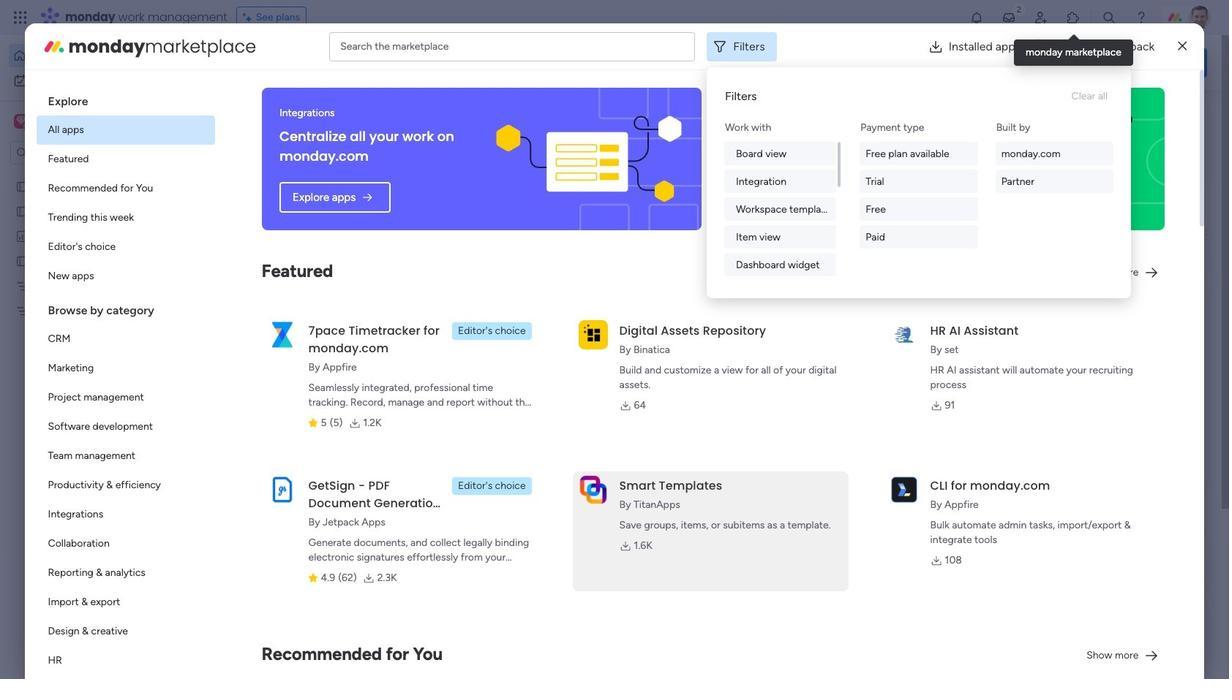 Task type: vqa. For each thing, say whether or not it's contained in the screenshot.
the topmost the lottie animation 'element'
no



Task type: locate. For each thing, give the bounding box(es) containing it.
1 vertical spatial heading
[[36, 291, 215, 325]]

1 vertical spatial public board image
[[15, 254, 29, 268]]

public board image
[[15, 179, 29, 193], [244, 267, 261, 283]]

help center element
[[988, 604, 1208, 662]]

0 vertical spatial public board image
[[15, 204, 29, 218]]

0 vertical spatial heading
[[36, 82, 215, 116]]

update feed image
[[1002, 10, 1017, 25]]

0 vertical spatial dapulse x slim image
[[1179, 38, 1187, 55]]

banner logo image
[[494, 88, 684, 231], [958, 88, 1148, 231]]

v2 user feedback image
[[1000, 54, 1011, 71]]

2 heading from the top
[[36, 291, 215, 325]]

list box
[[36, 82, 215, 680], [0, 171, 187, 521]]

app logo image
[[268, 320, 297, 350], [579, 320, 608, 350], [890, 320, 919, 350], [268, 476, 297, 505], [579, 476, 608, 505], [890, 476, 919, 505]]

public board image down public dashboard icon
[[15, 254, 29, 268]]

notifications image
[[970, 10, 984, 25]]

workspace selection element
[[14, 113, 122, 132]]

terry turtle image
[[261, 655, 290, 680]]

0 vertical spatial check circle image
[[1010, 137, 1019, 148]]

2 element
[[374, 551, 391, 569]]

1 banner logo image from the left
[[494, 88, 684, 231]]

0 horizontal spatial banner logo image
[[494, 88, 684, 231]]

see plans image
[[243, 10, 256, 26]]

2 banner logo image from the left
[[958, 88, 1148, 231]]

search everything image
[[1102, 10, 1117, 25]]

Search in workspace field
[[31, 145, 122, 161]]

1 horizontal spatial public board image
[[244, 267, 261, 283]]

heading
[[36, 82, 215, 116], [36, 291, 215, 325]]

option
[[9, 44, 178, 67], [9, 69, 178, 92], [36, 116, 215, 145], [36, 145, 215, 174], [0, 173, 187, 176], [36, 174, 215, 203], [36, 203, 215, 233], [36, 233, 215, 262], [36, 262, 215, 291], [36, 325, 215, 354], [36, 354, 215, 384], [36, 384, 215, 413], [36, 413, 215, 442], [36, 442, 215, 471], [36, 471, 215, 501], [36, 501, 215, 530], [36, 530, 215, 559], [36, 559, 215, 588], [36, 588, 215, 618], [36, 618, 215, 647], [36, 647, 215, 676]]

templates image image
[[1001, 294, 1194, 395]]

1 vertical spatial public board image
[[244, 267, 261, 283]]

1 horizontal spatial banner logo image
[[958, 88, 1148, 231]]

workspace image
[[16, 113, 26, 130]]

workspace image
[[14, 113, 29, 130]]

2 image
[[1013, 1, 1026, 17]]

getting started element
[[988, 533, 1208, 592]]

0 vertical spatial public board image
[[15, 179, 29, 193]]

terry turtle image
[[1189, 6, 1212, 29]]

public board image up public dashboard icon
[[15, 204, 29, 218]]

dapulse x slim image
[[1179, 38, 1187, 55], [1186, 106, 1203, 124]]

1 heading from the top
[[36, 82, 215, 116]]

check circle image
[[1010, 137, 1019, 148], [1010, 156, 1019, 167]]

1 vertical spatial check circle image
[[1010, 156, 1019, 167]]

v2 bolt switch image
[[1114, 55, 1123, 71]]

public board image
[[15, 204, 29, 218], [15, 254, 29, 268]]

help image
[[1134, 10, 1149, 25]]

invite members image
[[1034, 10, 1049, 25]]

public dashboard image
[[15, 229, 29, 243]]



Task type: describe. For each thing, give the bounding box(es) containing it.
monday marketplace image
[[1066, 10, 1081, 25]]

monday marketplace image
[[42, 35, 66, 58]]

1 vertical spatial dapulse x slim image
[[1186, 106, 1203, 124]]

1 public board image from the top
[[15, 204, 29, 218]]

quick search results list box
[[226, 137, 953, 510]]

1 check circle image from the top
[[1010, 137, 1019, 148]]

2 check circle image from the top
[[1010, 156, 1019, 167]]

0 horizontal spatial public board image
[[15, 179, 29, 193]]

component image
[[723, 290, 736, 303]]

select product image
[[13, 10, 28, 25]]

public dashboard image
[[723, 267, 739, 283]]

circle o image
[[1010, 175, 1019, 186]]

2 public board image from the top
[[15, 254, 29, 268]]



